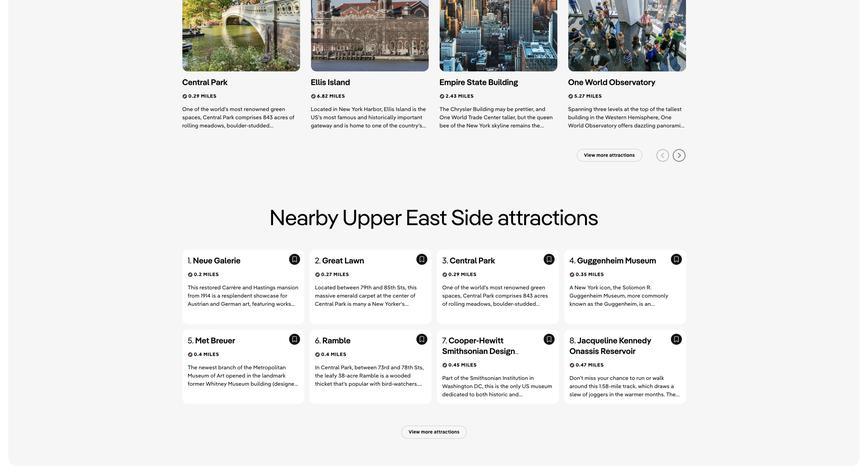Task type: locate. For each thing, give the bounding box(es) containing it.
between up emerald
[[337, 284, 359, 291]]

1 vertical spatial at
[[377, 293, 382, 300]]

one of the world's most renowned green spaces, central park comprises 843 acres of rolling meadows, boulder-studded outcroppings, elm-lined walkways,… for central park
[[182, 106, 294, 137]]

studded
[[248, 122, 270, 129], [515, 301, 536, 308]]

between
[[337, 284, 359, 291], [355, 365, 377, 371]]

0 vertical spatial comprises
[[235, 114, 262, 121]]

smithsonian
[[442, 346, 488, 356], [470, 375, 501, 382]]

1 horizontal spatial 843
[[523, 293, 533, 300]]

0 horizontal spatial world's
[[210, 106, 228, 113]]

0 horizontal spatial ellis
[[311, 77, 326, 87]]

is down 73rd
[[380, 373, 384, 380]]

2 . great lawn
[[315, 255, 364, 266]]

spanning three levels at the top of the tallest building in the western hemisphere, one world observatory offers dazzling panoramic views over manhattan's…
[[568, 106, 684, 137]]

at inside spanning three levels at the top of the tallest building in the western hemisphere, one world observatory offers dazzling panoramic views over manhattan's…
[[624, 106, 629, 113]]

ellis inside ellis island link
[[311, 77, 326, 87]]

at right carpet
[[377, 293, 382, 300]]

1 vertical spatial outcroppings,
[[442, 309, 477, 316]]

ramble inside in central park, between 73rd and 78th sts, the leafy 38-acre ramble is a wooded thicket that's popular with bird-watchers. it's easy to lose your way in…
[[359, 373, 379, 380]]

0 horizontal spatial acres
[[274, 114, 288, 121]]

to inside 'located in new york harbor, ellis island is the us's most famous and historically important gateway and is home to one of the country's most moving…'
[[365, 122, 371, 129]]

0 horizontal spatial attractions
[[434, 430, 459, 436]]

1 horizontal spatial york
[[479, 122, 490, 129]]

0 vertical spatial studded
[[248, 122, 270, 129]]

79th
[[361, 284, 372, 291]]

0.29 for 3
[[448, 272, 460, 278]]

ellis island
[[311, 77, 350, 87]]

your down popular
[[355, 389, 366, 396]]

miles for empire state building
[[458, 93, 474, 99]]

jacqueline kennedy onassis reservoir
[[570, 336, 651, 356]]

is inside a new york icon, the solomon r. guggenheim museum, more commonly known as the guggenheim, is an internationally-renowned art museum and one of the most…
[[639, 301, 643, 308]]

the inside the chrysler building may be prettier, and one world trade center taller, but the queen bee of the new york skyline remains the empire state building. nyc…
[[440, 106, 449, 113]]

in up us
[[529, 375, 534, 382]]

in inside 'located in new york harbor, ellis island is the us's most famous and historically important gateway and is home to one of the country's most moving…'
[[333, 106, 337, 113]]

elm- for central park
[[219, 130, 230, 137]]

the inside in central park, between 73rd and 78th sts, the leafy 38-acre ramble is a wooded thicket that's popular with bird-watchers. it's easy to lose your way in…
[[315, 373, 323, 380]]

many
[[353, 301, 366, 308]]

beautiful view of manhattan during a summer sunset image
[[440, 0, 557, 71]]

the down central park
[[201, 106, 209, 113]]

view
[[584, 152, 595, 158], [409, 430, 420, 436]]

0.27 miles
[[321, 272, 349, 278]]

0 horizontal spatial elm-
[[219, 130, 230, 137]]

2 vertical spatial attractions
[[434, 430, 459, 436]]

building up 'may'
[[488, 77, 518, 87]]

the up important
[[418, 106, 426, 113]]

state inside the chrysler building may be prettier, and one world trade center taller, but the queen bee of the new york skyline remains the empire state building. nyc…
[[459, 130, 472, 137]]

1 vertical spatial rolling
[[449, 301, 465, 308]]

1 vertical spatial island
[[396, 106, 411, 113]]

1 vertical spatial guggenheim
[[570, 293, 602, 300]]

guggenheim inside a new york icon, the solomon r. guggenheim museum, more commonly known as the guggenheim, is an internationally-renowned art museum and one of the most…
[[570, 293, 602, 300]]

miles down 2 . great lawn
[[333, 272, 349, 278]]

your inside in central park, between 73rd and 78th sts, the leafy 38-acre ramble is a wooded thicket that's popular with bird-watchers. it's easy to lose your way in…
[[355, 389, 366, 396]]

1 horizontal spatial renowned
[[504, 284, 529, 291]]

. for 4
[[574, 255, 575, 266]]

new inside located between 79th and 85th sts, this massive emerald carpet at the center of central park is many a new yorker's unofficial backyard. created in 1931…
[[372, 301, 384, 308]]

jacqueline
[[577, 336, 617, 346]]

is inside part of the smithsonian institution in washington dc, this is the only us museum dedicated to both historic and contemporary design. housed in the 64- room…
[[495, 383, 499, 390]]

1 vertical spatial acre
[[580, 400, 591, 407]]

0 vertical spatial lined
[[230, 130, 243, 137]]

located inside 'located in new york harbor, ellis island is the us's most famous and historically important gateway and is home to one of the country's most moving…'
[[311, 106, 332, 113]]

and up moving… at the top of page
[[333, 122, 343, 129]]

and inside a new york icon, the solomon r. guggenheim museum, more commonly known as the guggenheim, is an internationally-renowned art museum and one of the most…
[[666, 309, 675, 316]]

0 horizontal spatial building
[[251, 381, 271, 388]]

in…
[[379, 389, 387, 396]]

by inside the newest branch of the metropolitan museum of art opened in the landmark former whitney museum building (designed by marcel breuer; there's an…
[[188, 389, 194, 396]]

state up 2.43 miles
[[467, 77, 487, 87]]

0 horizontal spatial green
[[271, 106, 285, 113]]

museum
[[625, 255, 656, 266], [442, 357, 473, 367], [188, 373, 209, 380], [228, 381, 249, 388]]

view more attractions link down manhattan's…
[[577, 149, 642, 162]]

sts, inside in central park, between 73rd and 78th sts, the leafy 38-acre ramble is a wooded thicket that's popular with bird-watchers. it's easy to lose your way in…
[[414, 365, 424, 371]]

1 horizontal spatial island
[[396, 106, 411, 113]]

ludwig…
[[246, 309, 268, 316]]

in inside spanning three levels at the top of the tallest building in the western hemisphere, one world observatory offers dazzling panoramic views over manhattan's…
[[590, 114, 595, 121]]

1 . neue galerie
[[188, 255, 241, 266]]

1 vertical spatial smithsonian
[[470, 375, 501, 382]]

a down carpet
[[368, 301, 371, 308]]

the down draws
[[666, 392, 676, 398]]

the down 2.43 at right
[[440, 106, 449, 113]]

tallest
[[666, 106, 682, 113]]

1 vertical spatial york
[[479, 122, 490, 129]]

building inside the chrysler building may be prettier, and one world trade center taller, but the queen bee of the new york skyline remains the empire state building. nyc…
[[473, 106, 494, 113]]

2 horizontal spatial this
[[589, 383, 598, 390]]

museum inside a new york icon, the solomon r. guggenheim museum, more commonly known as the guggenheim, is an internationally-renowned art museum and one of the most…
[[643, 309, 664, 316]]

warmer
[[625, 392, 644, 398]]

1 empire from the top
[[440, 77, 465, 87]]

observatory
[[609, 77, 655, 87], [585, 122, 617, 129]]

0 vertical spatial between
[[337, 284, 359, 291]]

. for 6
[[319, 336, 321, 346]]

and down only
[[509, 392, 519, 398]]

the newest branch of the metropolitan museum of art opened in the landmark former whitney museum building (designed by marcel breuer; there's an…
[[188, 365, 298, 396]]

bird-
[[382, 381, 394, 388]]

acres
[[274, 114, 288, 121], [534, 293, 548, 300]]

1 vertical spatial ramble
[[359, 373, 379, 380]]

1 vertical spatial lined
[[490, 309, 503, 316]]

this
[[188, 284, 198, 291]]

miles up 'miss' on the bottom right
[[588, 362, 604, 368]]

0 vertical spatial york
[[351, 106, 363, 113]]

1 horizontal spatial 0.29
[[448, 272, 460, 278]]

1 horizontal spatial more
[[596, 152, 608, 158]]

0 vertical spatial acres
[[274, 114, 288, 121]]

meadows, for central park
[[200, 122, 225, 129]]

park,
[[341, 365, 353, 371]]

renowned for central park
[[244, 106, 269, 113]]

0 vertical spatial building
[[488, 77, 518, 87]]

. for 2
[[319, 255, 321, 266]]

this inside located between 79th and 85th sts, this massive emerald carpet at the center of central park is many a new yorker's unofficial backyard. created in 1931…
[[408, 284, 417, 291]]

your up 1.58-
[[597, 375, 609, 382]]

ellis inside 'located in new york harbor, ellis island is the us's most famous and historically important gateway and is home to one of the country's most moving…'
[[384, 106, 394, 113]]

is right '1914'
[[212, 293, 216, 300]]

empire inside the chrysler building may be prettier, and one world trade center taller, but the queen bee of the new york skyline remains the empire state building. nyc…
[[440, 130, 457, 137]]

views
[[568, 130, 582, 137]]

1 vertical spatial acres
[[534, 293, 548, 300]]

yorker's
[[385, 301, 405, 308]]

between inside in central park, between 73rd and 78th sts, the leafy 38-acre ramble is a wooded thicket that's popular with bird-watchers. it's easy to lose your way in…
[[355, 365, 377, 371]]

0 vertical spatial meadows,
[[200, 122, 225, 129]]

miles down 3 . central park
[[461, 272, 477, 278]]

. for 3
[[447, 255, 448, 266]]

view more attractions down manhattan's…
[[584, 152, 635, 158]]

8 .
[[570, 336, 577, 346]]

the down internationally-
[[587, 317, 595, 324]]

one inside a new york icon, the solomon r. guggenheim museum, more commonly known as the guggenheim, is an internationally-renowned art museum and one of the most…
[[570, 317, 579, 324]]

outcroppings, for 3
[[442, 309, 477, 316]]

0 vertical spatial smithsonian
[[442, 346, 488, 356]]

metropolitan
[[253, 365, 286, 371]]

to
[[365, 122, 371, 129], [630, 375, 635, 382], [337, 389, 342, 396], [469, 392, 475, 398]]

1 vertical spatial your
[[355, 389, 366, 396]]

state left building.
[[459, 130, 472, 137]]

ramble
[[322, 336, 351, 346], [359, 373, 379, 380]]

york inside the chrysler building may be prettier, and one world trade center taller, but the queen bee of the new york skyline remains the empire state building. nyc…
[[479, 122, 490, 129]]

8
[[570, 336, 574, 346]]

spaces, for 3
[[442, 293, 462, 300]]

1 vertical spatial meadows,
[[466, 301, 492, 308]]

a down restored
[[217, 293, 220, 300]]

of inside a new york icon, the solomon r. guggenheim museum, more commonly known as the guggenheim, is an internationally-renowned art museum and one of the most…
[[581, 317, 586, 324]]

at inside located between 79th and 85th sts, this massive emerald carpet at the center of central park is many a new yorker's unofficial backyard. created in 1931…
[[377, 293, 382, 300]]

2 0.4 from the left
[[321, 352, 329, 358]]

located
[[311, 106, 332, 113], [315, 284, 336, 291]]

0 horizontal spatial comprises
[[235, 114, 262, 121]]

2 by from the top
[[188, 389, 194, 396]]

sts, right 78th
[[414, 365, 424, 371]]

this down 'miss' on the bottom right
[[589, 383, 598, 390]]

around
[[570, 383, 587, 390]]

0 horizontal spatial renowned
[[244, 106, 269, 113]]

0 horizontal spatial sts,
[[397, 284, 406, 291]]

0.35 miles
[[576, 272, 604, 278]]

2 0.4 miles from the left
[[321, 352, 346, 358]]

and up "klee"
[[210, 301, 220, 308]]

and down german
[[220, 309, 230, 316]]

0 horizontal spatial view
[[409, 430, 420, 436]]

1 horizontal spatial walkways,…
[[504, 309, 534, 316]]

green for 3
[[531, 284, 545, 291]]

walkways,… for 3
[[504, 309, 534, 316]]

york inside 'located in new york harbor, ellis island is the us's most famous and historically important gateway and is home to one of the country's most moving…'
[[351, 106, 363, 113]]

0 vertical spatial 843
[[263, 114, 273, 121]]

showcase
[[254, 293, 279, 300]]

ellis
[[311, 77, 326, 87], [384, 106, 394, 113]]

renowned inside a new york icon, the solomon r. guggenheim museum, more commonly known as the guggenheim, is an internationally-renowned art museum and one of the most…
[[608, 309, 633, 316]]

acre down slew
[[580, 400, 591, 407]]

2 horizontal spatial york
[[587, 284, 598, 291]]

1 vertical spatial 843
[[523, 293, 533, 300]]

0 vertical spatial renowned
[[244, 106, 269, 113]]

building down the spanning
[[568, 114, 589, 121]]

historically
[[368, 114, 396, 121]]

in inside the newest branch of the metropolitan museum of art opened in the landmark former whitney museum building (designed by marcel breuer; there's an…
[[247, 373, 251, 380]]

and up home
[[358, 114, 367, 121]]

studded for central park
[[248, 122, 270, 129]]

1 vertical spatial building
[[251, 381, 271, 388]]

2 vertical spatial renowned
[[608, 309, 633, 316]]

miles down central park
[[201, 93, 217, 99]]

2 empire from the top
[[440, 130, 457, 137]]

0 horizontal spatial meadows,
[[200, 122, 225, 129]]

world's down 3 . central park
[[470, 284, 489, 291]]

the up historic
[[500, 383, 509, 390]]

miles right 0.45
[[461, 362, 477, 368]]

miles right 0.35
[[588, 272, 604, 278]]

0.4 down met on the left bottom
[[194, 352, 202, 358]]

the left newest
[[188, 365, 197, 371]]

new right a
[[575, 284, 586, 291]]

0.35
[[576, 272, 587, 278]]

washington
[[442, 383, 473, 390]]

1 horizontal spatial ramble
[[359, 373, 379, 380]]

0 vertical spatial elm-
[[219, 130, 230, 137]]

at
[[624, 106, 629, 113], [377, 293, 382, 300]]

attractions for the bottom view more attractions link
[[434, 430, 459, 436]]

is up historic
[[495, 383, 499, 390]]

no…
[[629, 400, 639, 407]]

1 horizontal spatial spaces,
[[442, 293, 462, 300]]

is
[[412, 106, 416, 113], [344, 122, 348, 129], [212, 293, 216, 300], [347, 301, 351, 308], [639, 301, 643, 308], [380, 373, 384, 380], [495, 383, 499, 390]]

1 0.4 from the left
[[194, 352, 202, 358]]

the down the '85th'
[[383, 293, 391, 300]]

between up popular
[[355, 365, 377, 371]]

museum inside part of the smithsonian institution in washington dc, this is the only us museum dedicated to both historic and contemporary design. housed in the 64- room…
[[531, 383, 552, 390]]

solomon
[[623, 284, 645, 291]]

6.82 miles
[[317, 93, 345, 99]]

0.4 miles for met
[[194, 352, 219, 358]]

acre down park,
[[347, 373, 358, 380]]

levels
[[608, 106, 623, 113]]

historic
[[489, 392, 508, 398]]

comprises for central park
[[235, 114, 262, 121]]

1 vertical spatial located
[[315, 284, 336, 291]]

0 horizontal spatial one
[[372, 122, 382, 129]]

view more attractions link down room…
[[401, 427, 467, 439]]

emerald
[[337, 293, 358, 300]]

1 vertical spatial 0.29
[[448, 272, 460, 278]]

central inside located between 79th and 85th sts, this massive emerald carpet at the center of central park is many a new yorker's unofficial backyard. created in 1931…
[[315, 301, 334, 308]]

one down 3
[[442, 284, 453, 291]]

sts, inside located between 79th and 85th sts, this massive emerald carpet at the center of central park is many a new yorker's unofficial backyard. created in 1931…
[[397, 284, 406, 291]]

central
[[182, 77, 209, 87], [203, 114, 221, 121], [450, 255, 477, 266], [463, 293, 482, 300], [315, 301, 334, 308], [321, 365, 340, 371]]

miles for 8
[[588, 362, 604, 368]]

1 by from the top
[[188, 309, 194, 316]]

former
[[188, 381, 204, 388]]

0 vertical spatial state
[[467, 77, 487, 87]]

1 horizontal spatial world's
[[470, 284, 489, 291]]

miles for one world observatory
[[586, 93, 602, 99]]

a
[[570, 284, 573, 291]]

the down in at the left
[[315, 373, 323, 380]]

nearby
[[270, 203, 338, 231]]

miles for 6
[[331, 352, 346, 358]]

building up an…
[[251, 381, 271, 388]]

1 horizontal spatial world
[[568, 122, 584, 129]]

2 horizontal spatial attractions
[[609, 152, 635, 158]]

0 horizontal spatial 0.29
[[188, 93, 200, 99]]

three
[[593, 106, 607, 113]]

0.47
[[576, 362, 587, 368]]

lawn
[[345, 255, 364, 266]]

0 vertical spatial island
[[328, 77, 350, 87]]

walkways,… for central park
[[244, 130, 274, 137]]

the inside don't miss your chance to run or walk around this 1.58-mile track, which draws a slew of joggers in the warmer months. the 106-acre body of water no…
[[666, 392, 676, 398]]

1 vertical spatial museum
[[531, 383, 552, 390]]

1 vertical spatial view
[[409, 430, 420, 436]]

miles up chrysler at the top of the page
[[458, 93, 474, 99]]

and up queen
[[536, 106, 545, 113]]

watchers.
[[394, 381, 418, 388]]

0.4 miles for ramble
[[321, 352, 346, 358]]

island up 6.82 miles
[[328, 77, 350, 87]]

0 vertical spatial acre
[[347, 373, 358, 380]]

boulder- for 3
[[493, 301, 515, 308]]

home
[[350, 122, 364, 129]]

and inside in central park, between 73rd and 78th sts, the leafy 38-acre ramble is a wooded thicket that's popular with bird-watchers. it's easy to lose your way in…
[[391, 365, 400, 371]]

843 for central park
[[263, 114, 273, 121]]

world's for 3
[[470, 284, 489, 291]]

studded for 3
[[515, 301, 536, 308]]

to inside part of the smithsonian institution in washington dc, this is the only us museum dedicated to both historic and contemporary design. housed in the 64- room…
[[469, 392, 475, 398]]

. for 5
[[192, 336, 194, 346]]

1 horizontal spatial view more attractions
[[584, 152, 635, 158]]

moving…
[[325, 130, 347, 137]]

miles right 0.2
[[203, 272, 219, 278]]

ellis up historically
[[384, 106, 394, 113]]

843 for 3
[[523, 293, 533, 300]]

museum,
[[603, 293, 626, 300]]

in central park, between 73rd and 78th sts, the leafy 38-acre ramble is a wooded thicket that's popular with bird-watchers. it's easy to lose your way in…
[[315, 365, 424, 396]]

museum up part
[[442, 357, 473, 367]]

renowned
[[244, 106, 269, 113], [504, 284, 529, 291], [608, 309, 633, 316]]

located inside located between 79th and 85th sts, this massive emerald carpet at the center of central park is many a new yorker's unofficial backyard. created in 1931…
[[315, 284, 336, 291]]

1 vertical spatial comprises
[[495, 293, 522, 300]]

miles down 6 . ramble
[[331, 352, 346, 358]]

0 horizontal spatial view more attractions link
[[401, 427, 467, 439]]

to inside in central park, between 73rd and 78th sts, the leafy 38-acre ramble is a wooded thicket that's popular with bird-watchers. it's easy to lose your way in…
[[337, 389, 342, 396]]

0 horizontal spatial studded
[[248, 122, 270, 129]]

0 vertical spatial located
[[311, 106, 332, 113]]

building inside spanning three levels at the top of the tallest building in the western hemisphere, one world observatory offers dazzling panoramic views over manhattan's…
[[568, 114, 589, 121]]

world
[[585, 77, 608, 87], [451, 114, 467, 121], [568, 122, 584, 129]]

lined for 3
[[490, 309, 503, 316]]

1 horizontal spatial acres
[[534, 293, 548, 300]]

york up building.
[[479, 122, 490, 129]]

1 0.4 miles from the left
[[194, 352, 219, 358]]

ellis up 6.82
[[311, 77, 326, 87]]

the down 3 . central park
[[461, 284, 469, 291]]

0 horizontal spatial your
[[355, 389, 366, 396]]

empire down bee
[[440, 130, 457, 137]]

ramble up the with
[[359, 373, 379, 380]]

2 horizontal spatial more
[[627, 293, 640, 300]]

the right but
[[527, 114, 536, 121]]

1 vertical spatial ellis
[[384, 106, 394, 113]]

0 horizontal spatial 0.4
[[194, 352, 202, 358]]

this right dc,
[[485, 383, 494, 390]]

museum up there's
[[228, 381, 249, 388]]

the inside located between 79th and 85th sts, this massive emerald carpet at the center of central park is many a new yorker's unofficial backyard. created in 1931…
[[383, 293, 391, 300]]

0.29 miles down 3 . central park
[[448, 272, 477, 278]]

building
[[568, 114, 589, 121], [251, 381, 271, 388]]

. for 1
[[190, 255, 191, 266]]

museum right us
[[531, 383, 552, 390]]

0.4 miles down 6 . ramble
[[321, 352, 346, 358]]

new down trade
[[466, 122, 478, 129]]

is down emerald
[[347, 301, 351, 308]]

building up trade
[[473, 106, 494, 113]]

building inside empire state building "link"
[[488, 77, 518, 87]]

empire up 2.43 at right
[[440, 77, 465, 87]]

lose
[[343, 389, 354, 396]]

miles up newest
[[204, 352, 219, 358]]

.
[[190, 255, 191, 266], [319, 255, 321, 266], [447, 255, 448, 266], [574, 255, 575, 266], [192, 336, 194, 346], [319, 336, 321, 346], [446, 336, 447, 346], [574, 336, 576, 346]]

featuring
[[252, 301, 275, 308]]

body
[[592, 400, 605, 407]]

most
[[230, 106, 242, 113], [323, 114, 336, 121], [311, 130, 324, 137], [490, 284, 503, 291]]

world up views
[[568, 122, 584, 129]]

1 horizontal spatial view
[[584, 152, 595, 158]]

of inside spanning three levels at the top of the tallest building in the western hemisphere, one world observatory offers dazzling panoramic views over manhattan's…
[[650, 106, 655, 113]]

5.27 miles
[[574, 93, 602, 99]]

73rd
[[378, 365, 389, 371]]

6
[[315, 336, 319, 346]]

1 horizontal spatial sts,
[[414, 365, 424, 371]]

in down 6.82 miles
[[333, 106, 337, 113]]

0 vertical spatial 0.29 miles
[[188, 93, 217, 99]]

0 vertical spatial attractions
[[609, 152, 635, 158]]

guggenheim up as on the bottom right of the page
[[570, 293, 602, 300]]

and down the commonly
[[666, 309, 675, 316]]

0.29 down 3 . central park
[[448, 272, 460, 278]]

the up washington
[[460, 375, 469, 382]]

2 vertical spatial world
[[568, 122, 584, 129]]

renowned for 3
[[504, 284, 529, 291]]

or
[[646, 375, 651, 382]]

a up bird-
[[386, 373, 389, 380]]

dedicated
[[442, 392, 468, 398]]

2 vertical spatial the
[[666, 392, 676, 398]]

a inside don't miss your chance to run or walk around this 1.58-mile track, which draws a slew of joggers in the warmer months. the 106-acre body of water no…
[[671, 383, 674, 390]]

1 vertical spatial observatory
[[585, 122, 617, 129]]

1 vertical spatial between
[[355, 365, 377, 371]]

by left paul on the left bottom
[[188, 309, 194, 316]]

elm-
[[219, 130, 230, 137], [479, 309, 490, 316]]

0 vertical spatial outcroppings,
[[182, 130, 217, 137]]

1 horizontal spatial your
[[597, 375, 609, 382]]

miles for 1
[[203, 272, 219, 278]]

rolling for 3
[[449, 301, 465, 308]]

2.43 miles
[[446, 93, 474, 99]]

1 horizontal spatial one of the world's most renowned green spaces, central park comprises 843 acres of rolling meadows, boulder-studded outcroppings, elm-lined walkways,…
[[442, 284, 548, 316]]

by inside the this restored carrère and hastings mansion from 1914 is a resplendent showcase for austrian and german art, featuring works by paul klee and ernst ludwig…
[[188, 309, 194, 316]]

at right the "levels"
[[624, 106, 629, 113]]

sts,
[[397, 284, 406, 291], [414, 365, 424, 371]]

acre inside don't miss your chance to run or walk around this 1.58-mile track, which draws a slew of joggers in the warmer months. the 106-acre body of water no…
[[580, 400, 591, 407]]

38-
[[338, 373, 347, 380]]

observatory up over
[[585, 122, 617, 129]]

0 horizontal spatial 0.29 miles
[[188, 93, 217, 99]]

0.4 miles up newest
[[194, 352, 219, 358]]

guggenheim,
[[604, 301, 638, 308]]

0 horizontal spatial rolling
[[182, 122, 198, 129]]

the inside the newest branch of the metropolitan museum of art opened in the landmark former whitney museum building (designed by marcel breuer; there's an…
[[188, 365, 197, 371]]

the for 5
[[188, 365, 197, 371]]

sts, up center
[[397, 284, 406, 291]]

kennedy
[[619, 336, 651, 346]]

whitney
[[206, 381, 227, 388]]

contemporary
[[442, 400, 478, 407]]

1 horizontal spatial one
[[570, 317, 579, 324]]

one inside one world observatory link
[[568, 77, 584, 87]]

new inside a new york icon, the solomon r. guggenheim museum, more commonly known as the guggenheim, is an internationally-renowned art museum and one of the most…
[[575, 284, 586, 291]]

the left top on the right top of the page
[[630, 106, 639, 113]]

the
[[440, 106, 449, 113], [188, 365, 197, 371], [666, 392, 676, 398]]

1 horizontal spatial green
[[531, 284, 545, 291]]

track,
[[623, 383, 637, 390]]

commonly
[[642, 293, 668, 300]]

spaces, for central park
[[182, 114, 202, 121]]

0 vertical spatial one
[[372, 122, 382, 129]]

and right 79th
[[373, 284, 383, 291]]

0 vertical spatial boulder-
[[227, 122, 248, 129]]

0 vertical spatial one of the world's most renowned green spaces, central park comprises 843 acres of rolling meadows, boulder-studded outcroppings, elm-lined walkways,…
[[182, 106, 294, 137]]

2 vertical spatial york
[[587, 284, 598, 291]]

to inside don't miss your chance to run or walk around this 1.58-mile track, which draws a slew of joggers in the warmer months. the 106-acre body of water no…
[[630, 375, 635, 382]]

0 horizontal spatial museum
[[531, 383, 552, 390]]

1 vertical spatial one
[[570, 317, 579, 324]]

0 horizontal spatial this
[[408, 284, 417, 291]]

in right opened
[[247, 373, 251, 380]]

world's down central park
[[210, 106, 228, 113]]

0.4 for met breuer
[[194, 352, 202, 358]]

york up famous
[[351, 106, 363, 113]]

2
[[315, 255, 319, 266]]

mansion
[[277, 284, 298, 291]]

one up bee
[[440, 114, 450, 121]]



Task type: describe. For each thing, give the bounding box(es) containing it.
view for the right view more attractions link
[[584, 152, 595, 158]]

wooded
[[390, 373, 411, 380]]

water
[[613, 400, 627, 407]]

met
[[195, 336, 209, 346]]

previous slide image
[[656, 149, 669, 162]]

over
[[584, 130, 595, 137]]

landmark
[[262, 373, 286, 380]]

central park
[[182, 77, 228, 87]]

carpet
[[359, 293, 376, 300]]

and inside part of the smithsonian institution in washington dc, this is the only us museum dedicated to both historic and contemporary design. housed in the 64- room…
[[509, 392, 519, 398]]

newest
[[199, 365, 217, 371]]

in inside located between 79th and 85th sts, this massive emerald carpet at the center of central park is many a new yorker's unofficial backyard. created in 1931…
[[388, 309, 392, 316]]

building inside the newest branch of the metropolitan museum of art opened in the landmark former whitney museum building (designed by marcel breuer; there's an…
[[251, 381, 271, 388]]

hewitt
[[479, 336, 504, 346]]

breuer;
[[214, 389, 232, 396]]

0 vertical spatial observatory
[[609, 77, 655, 87]]

one inside spanning three levels at the top of the tallest building in the western hemisphere, one world observatory offers dazzling panoramic views over manhattan's…
[[661, 114, 672, 121]]

part of the smithsonian institution in washington dc, this is the only us museum dedicated to both historic and contemporary design. housed in the 64- room…
[[442, 375, 552, 415]]

gateway
[[311, 122, 332, 129]]

art
[[635, 309, 642, 316]]

a inside the this restored carrère and hastings mansion from 1914 is a resplendent showcase for austrian and german art, featuring works by paul klee and ernst ludwig…
[[217, 293, 220, 300]]

miles for 5
[[204, 352, 219, 358]]

chrysler
[[450, 106, 472, 113]]

smithsonian inside cooper-hewitt smithsonian design museum
[[442, 346, 488, 356]]

island inside 'located in new york harbor, ellis island is the us's most famous and historically important gateway and is home to one of the country's most moving…'
[[396, 106, 411, 113]]

leafy
[[325, 373, 337, 380]]

of inside part of the smithsonian institution in washington dc, this is the only us museum dedicated to both historic and contemporary design. housed in the 64- room…
[[454, 375, 459, 382]]

one world observatory link
[[568, 77, 674, 88]]

in right housed
[[520, 400, 525, 407]]

miles for 3
[[461, 272, 477, 278]]

the down chrysler at the top of the page
[[457, 122, 465, 129]]

between inside located between 79th and 85th sts, this massive emerald carpet at the center of central park is many a new yorker's unofficial backyard. created in 1931…
[[337, 284, 359, 291]]

from
[[188, 293, 199, 300]]

more for the right view more attractions link
[[596, 152, 608, 158]]

backyard.
[[340, 309, 365, 316]]

design.
[[479, 400, 498, 407]]

don't miss your chance to run or walk around this 1.58-mile track, which draws a slew of joggers in the warmer months. the 106-acre body of water no…
[[570, 375, 676, 407]]

acre inside in central park, between 73rd and 78th sts, the leafy 38-acre ramble is a wooded thicket that's popular with bird-watchers. it's easy to lose your way in…
[[347, 373, 358, 380]]

located for 2
[[315, 284, 336, 291]]

draws
[[654, 383, 670, 390]]

the right as on the bottom right of the page
[[595, 301, 603, 308]]

carrère
[[222, 284, 241, 291]]

top
[[640, 106, 649, 113]]

view for the bottom view more attractions link
[[409, 430, 420, 436]]

new york - may 29 : one  world observatory grand opening day on may 29, 2015. it  is open year round. starting may 29th until september 7th from 9 a.m. until midnight image
[[568, 0, 686, 71]]

the left tallest
[[656, 106, 664, 113]]

is down famous
[[344, 122, 348, 129]]

world inside spanning three levels at the top of the tallest building in the western hemisphere, one world observatory offers dazzling panoramic views over manhattan's…
[[568, 122, 584, 129]]

85th
[[384, 284, 396, 291]]

museum inside cooper-hewitt smithsonian design museum
[[442, 357, 473, 367]]

is inside in central park, between 73rd and 78th sts, the leafy 38-acre ramble is a wooded thicket that's popular with bird-watchers. it's easy to lose your way in…
[[380, 373, 384, 380]]

it's
[[315, 389, 322, 396]]

is inside the this restored carrère and hastings mansion from 1914 is a resplendent showcase for austrian and german art, featuring works by paul klee and ernst ludwig…
[[212, 293, 216, 300]]

this inside part of the smithsonian institution in washington dc, this is the only us museum dedicated to both historic and contemporary design. housed in the 64- room…
[[485, 383, 494, 390]]

0.47 miles
[[576, 362, 604, 368]]

3 . central park
[[442, 255, 495, 266]]

new inside the chrysler building may be prettier, and one world trade center taller, but the queen bee of the new york skyline remains the empire state building. nyc…
[[466, 122, 478, 129]]

galerie
[[214, 255, 241, 266]]

austrian
[[188, 301, 209, 308]]

one inside 'located in new york harbor, ellis island is the us's most famous and historically important gateway and is home to one of the country's most moving…'
[[372, 122, 382, 129]]

0 vertical spatial ramble
[[322, 336, 351, 346]]

a inside in central park, between 73rd and 78th sts, the leafy 38-acre ramble is a wooded thicket that's popular with bird-watchers. it's easy to lose your way in…
[[386, 373, 389, 380]]

elm- for 3
[[479, 309, 490, 316]]

the chrysler building may be prettier, and one world trade center taller, but the queen bee of the new york skyline remains the empire state building. nyc…
[[440, 106, 553, 137]]

the up opened
[[244, 365, 252, 371]]

building for state
[[488, 77, 518, 87]]

skyline
[[492, 122, 509, 129]]

art,
[[243, 301, 251, 308]]

4 . guggenheim museum
[[570, 255, 656, 266]]

new inside 'located in new york harbor, ellis island is the us's most famous and historically important gateway and is home to one of the country's most moving…'
[[339, 106, 350, 113]]

this restored carrère and hastings mansion from 1914 is a resplendent showcase for austrian and german art, featuring works by paul klee and ernst ludwig…
[[188, 284, 298, 316]]

of inside the chrysler building may be prettier, and one world trade center taller, but the queen bee of the new york skyline remains the empire state building. nyc…
[[451, 122, 456, 129]]

restored
[[200, 284, 221, 291]]

cooper-
[[449, 336, 479, 346]]

but
[[517, 114, 526, 121]]

great
[[322, 255, 343, 266]]

museum up solomon
[[625, 255, 656, 266]]

chance
[[610, 375, 629, 382]]

is inside located between 79th and 85th sts, this massive emerald carpet at the center of central park is many a new yorker's unofficial backyard. created in 1931…
[[347, 301, 351, 308]]

6.82
[[317, 93, 328, 99]]

7 .
[[442, 336, 449, 346]]

of inside located between 79th and 85th sts, this massive emerald carpet at the center of central park is many a new yorker's unofficial backyard. created in 1931…
[[410, 293, 415, 300]]

internationally-
[[570, 309, 608, 316]]

miss
[[585, 375, 596, 382]]

rolling for central park
[[182, 122, 198, 129]]

smithsonian inside part of the smithsonian institution in washington dc, this is the only us museum dedicated to both historic and contemporary design. housed in the 64- room…
[[470, 375, 501, 382]]

1 vertical spatial view more attractions link
[[401, 427, 467, 439]]

a inside located between 79th and 85th sts, this massive emerald carpet at the center of central park is many a new yorker's unofficial backyard. created in 1931…
[[368, 301, 371, 308]]

the inside don't miss your chance to run or walk around this 1.58-mile track, which draws a slew of joggers in the warmer months. the 106-acre body of water no…
[[615, 392, 623, 398]]

0.29 miles for 3
[[448, 272, 477, 278]]

1
[[188, 255, 190, 266]]

meadows, for 3
[[466, 301, 492, 308]]

5.27
[[574, 93, 585, 99]]

marcel
[[195, 389, 212, 396]]

the down historically
[[389, 122, 397, 129]]

central park link
[[182, 77, 288, 88]]

located for ellis island
[[311, 106, 332, 113]]

miles for 2
[[333, 272, 349, 278]]

the for empire state building
[[440, 106, 449, 113]]

more inside a new york icon, the solomon r. guggenheim museum, more commonly known as the guggenheim, is an internationally-renowned art museum and one of the most…
[[627, 293, 640, 300]]

empire state building link
[[440, 77, 545, 88]]

your inside don't miss your chance to run or walk around this 1.58-mile track, which draws a slew of joggers in the warmer months. the 106-acre body of water no…
[[597, 375, 609, 382]]

0 horizontal spatial island
[[328, 77, 350, 87]]

boulder- for central park
[[227, 122, 248, 129]]

attractions for the right view more attractions link
[[609, 152, 635, 158]]

the down the three
[[596, 114, 604, 121]]

in
[[315, 365, 320, 371]]

one down central park
[[182, 106, 193, 113]]

a new york icon, the solomon r. guggenheim museum, more commonly known as the guggenheim, is an internationally-renowned art museum and one of the most…
[[570, 284, 675, 324]]

massive
[[315, 293, 335, 300]]

0.4 for ramble
[[321, 352, 329, 358]]

green for central park
[[271, 106, 285, 113]]

and inside the chrysler building may be prettier, and one world trade center taller, but the queen bee of the new york skyline remains the empire state building. nyc…
[[536, 106, 545, 113]]

outcroppings, for central park
[[182, 130, 217, 137]]

most…
[[596, 317, 613, 324]]

1 vertical spatial attractions
[[498, 203, 598, 231]]

western
[[605, 114, 627, 121]]

remains
[[511, 122, 530, 129]]

world's for central park
[[210, 106, 228, 113]]

german
[[221, 301, 241, 308]]

lined for central park
[[230, 130, 243, 137]]

miles for 7
[[461, 362, 477, 368]]

in inside don't miss your chance to run or walk around this 1.58-mile track, which draws a slew of joggers in the warmer months. the 106-acre body of water no…
[[609, 392, 614, 398]]

0.29 miles for central park
[[188, 93, 217, 99]]

106-
[[570, 400, 580, 407]]

0.29 for central park
[[188, 93, 200, 99]]

harbor,
[[364, 106, 383, 113]]

miles for 4
[[588, 272, 604, 278]]

ellis island link
[[311, 77, 417, 88]]

observatory inside spanning three levels at the top of the tallest building in the western hemisphere, one world observatory offers dazzling panoramic views over manhattan's…
[[585, 122, 617, 129]]

world inside the chrysler building may be prettier, and one world trade center taller, but the queen bee of the new york skyline remains the empire state building. nyc…
[[451, 114, 467, 121]]

state inside "link"
[[467, 77, 487, 87]]

the left 64-
[[526, 400, 534, 407]]

acres for 3
[[534, 293, 548, 300]]

miles for ellis island
[[329, 93, 345, 99]]

building.
[[473, 130, 495, 137]]

acres for central park
[[274, 114, 288, 121]]

the down metropolitan at the left of the page
[[252, 373, 261, 380]]

an…
[[252, 389, 262, 396]]

only
[[510, 383, 521, 390]]

this inside don't miss your chance to run or walk around this 1.58-mile track, which draws a slew of joggers in the warmer months. the 106-acre body of water no…
[[589, 383, 598, 390]]

central inside in central park, between 73rd and 78th sts, the leafy 38-acre ramble is a wooded thicket that's popular with bird-watchers. it's easy to lose your way in…
[[321, 365, 340, 371]]

us
[[522, 383, 529, 390]]

nearby upper east side attractions
[[270, 203, 598, 231]]

0 vertical spatial guggenheim
[[577, 255, 624, 266]]

the down queen
[[532, 122, 540, 129]]

months.
[[645, 392, 665, 398]]

art
[[217, 373, 224, 380]]

0.2
[[194, 272, 202, 278]]

78th
[[402, 365, 413, 371]]

an
[[645, 301, 651, 308]]

view more attractions for the bottom view more attractions link
[[409, 430, 459, 436]]

one inside the chrysler building may be prettier, and one world trade center taller, but the queen bee of the new york skyline remains the empire state building. nyc…
[[440, 114, 450, 121]]

located between 79th and 85th sts, this massive emerald carpet at the center of central park is many a new yorker's unofficial backyard. created in 1931…
[[315, 284, 417, 316]]

one of the world's most renowned green spaces, central park comprises 843 acres of rolling meadows, boulder-studded outcroppings, elm-lined walkways,… for 3
[[442, 284, 548, 316]]

institution
[[503, 375, 528, 382]]

museum up former
[[188, 373, 209, 380]]

york inside a new york icon, the solomon r. guggenheim museum, more commonly known as the guggenheim, is an internationally-renowned art museum and one of the most…
[[587, 284, 598, 291]]

5
[[188, 336, 192, 346]]

4
[[570, 255, 574, 266]]

branch
[[218, 365, 236, 371]]

64-
[[535, 400, 544, 407]]

created
[[366, 309, 386, 316]]

is up important
[[412, 106, 416, 113]]

park inside located between 79th and 85th sts, this massive emerald carpet at the center of central park is many a new yorker's unofficial backyard. created in 1931…
[[335, 301, 346, 308]]

icon,
[[600, 284, 612, 291]]

ellis island and the immigration museum image
[[311, 0, 429, 71]]

important
[[397, 114, 422, 121]]

and inside located between 79th and 85th sts, this massive emerald carpet at the center of central park is many a new yorker's unofficial backyard. created in 1931…
[[373, 284, 383, 291]]

opened
[[226, 373, 245, 380]]

easy
[[324, 389, 335, 396]]

the up museum,
[[613, 284, 621, 291]]

more for the bottom view more attractions link
[[421, 430, 433, 436]]

building for chrysler
[[473, 106, 494, 113]]

empire inside "link"
[[440, 77, 465, 87]]

1 horizontal spatial view more attractions link
[[577, 149, 642, 162]]

comprises for 3
[[495, 293, 522, 300]]

october 2015: visitors paddle in boats near a bridge at central park.. image
[[182, 0, 300, 71]]

view more attractions for the right view more attractions link
[[584, 152, 635, 158]]

0.27
[[321, 272, 332, 278]]

east
[[406, 203, 447, 231]]

r.
[[647, 284, 651, 291]]

works
[[276, 301, 291, 308]]

there's
[[233, 389, 250, 396]]

next slide image
[[672, 149, 686, 162]]

miles for central park
[[201, 93, 217, 99]]

and up resplendent
[[242, 284, 252, 291]]

dazzling
[[634, 122, 655, 129]]

of inside 'located in new york harbor, ellis island is the us's most famous and historically important gateway and is home to one of the country's most moving…'
[[383, 122, 388, 129]]

unofficial
[[315, 309, 339, 316]]

2 horizontal spatial world
[[585, 77, 608, 87]]



Task type: vqa. For each thing, say whether or not it's contained in the screenshot.
the bottom By
yes



